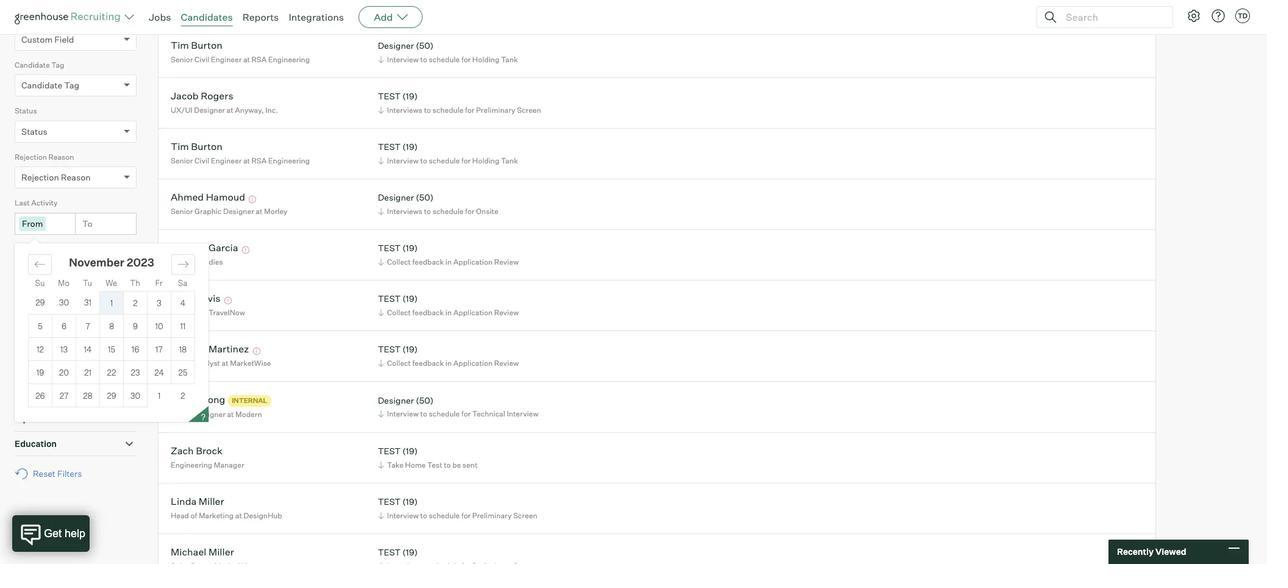 Task type: locate. For each thing, give the bounding box(es) containing it.
michael for michael garcia
[[171, 242, 206, 254]]

3 collect from the top
[[387, 358, 411, 368]]

tank inside test (19) interview to schedule for holding tank
[[501, 156, 518, 165]]

rsa for designer (50)
[[252, 55, 267, 64]]

test inside test (19) take home test to be sent
[[378, 446, 401, 456]]

3 collect feedback in application review link from the top
[[376, 357, 522, 369]]

preliminary inside test (19) interviews to schedule for preliminary screen
[[476, 105, 515, 115]]

2 from from the top
[[22, 264, 43, 274]]

1 vertical spatial tim burton senior civil engineer at rsa engineering
[[171, 140, 310, 165]]

1 horizontal spatial 29 button
[[100, 384, 123, 407]]

0 vertical spatial test (19) collect feedback in application review
[[378, 243, 519, 266]]

(19) inside test (19) take home test to be sent
[[402, 446, 418, 456]]

1 vertical spatial to
[[82, 264, 92, 274]]

engineering
[[268, 55, 310, 64], [268, 156, 310, 165], [171, 460, 212, 469]]

holding for (50)
[[472, 55, 499, 64]]

0 vertical spatial interviews
[[387, 105, 422, 115]]

25
[[178, 367, 187, 377]]

3 feedback from the top
[[412, 358, 444, 368]]

to inside "designer (50) interview to schedule for holding tank"
[[420, 55, 427, 64]]

13 button
[[52, 338, 76, 360]]

1 vertical spatial rejection
[[21, 172, 59, 182]]

2 engineer from the top
[[211, 156, 242, 165]]

3 application from the top
[[453, 358, 493, 368]]

1 horizontal spatial 1 button
[[148, 384, 171, 407]]

tag up status element in the top left of the page
[[64, 80, 79, 90]]

(50) down add popup button
[[416, 41, 433, 51]]

1 vertical spatial interviews
[[387, 207, 422, 216]]

2 application from the top
[[453, 308, 493, 317]]

application for michael martinez
[[453, 358, 493, 368]]

2 vertical spatial test (19) collect feedback in application review
[[378, 344, 519, 368]]

(19) inside test (19) interviews to schedule for preliminary screen
[[402, 91, 418, 101]]

senior down janet
[[171, 410, 193, 419]]

2 vertical spatial holding
[[472, 156, 499, 165]]

tim burton link down ux/ui
[[171, 140, 222, 155]]

wong
[[199, 394, 225, 406]]

0 vertical spatial rejection reason
[[15, 152, 74, 161]]

reset filters button
[[15, 462, 88, 485]]

0 vertical spatial holding
[[472, 4, 499, 13]]

0 horizontal spatial 2
[[133, 298, 138, 308]]

0 vertical spatial miller
[[199, 495, 224, 508]]

2 (50) from the top
[[416, 192, 433, 203]]

20
[[59, 367, 69, 377]]

for down sent
[[461, 511, 471, 520]]

Search text field
[[1063, 8, 1162, 26]]

on up move backward to switch to the previous month. icon
[[43, 244, 53, 253]]

1 vertical spatial holding
[[472, 55, 499, 64]]

30 down 23 button
[[130, 391, 140, 400]]

tag down custom field element
[[51, 60, 64, 69]]

7
[[86, 321, 90, 331]]

0 vertical spatial 2 button
[[124, 292, 147, 314]]

engineering down zach brock link at the left bottom of the page
[[171, 460, 212, 469]]

test for director at travelnow
[[378, 294, 401, 304]]

candidate
[[15, 60, 50, 69], [21, 80, 62, 90]]

for for designer (50) interview to schedule for holding tank
[[461, 55, 471, 64]]

to up november
[[82, 218, 92, 228]]

3 (50) from the top
[[416, 395, 433, 405]]

interview to schedule for holding tank link up the designer (50) interviews to schedule for onsite
[[376, 155, 521, 166]]

1 vertical spatial collect
[[387, 308, 411, 317]]

1 vertical spatial michael
[[171, 343, 206, 355]]

1 vertical spatial tank
[[501, 55, 518, 64]]

review for michael martinez
[[494, 358, 519, 368]]

holding
[[472, 4, 499, 13], [472, 55, 499, 64], [472, 156, 499, 165]]

for inside test (19) interviews to schedule for preliminary screen
[[465, 105, 474, 115]]

michael for michael martinez
[[171, 343, 206, 355]]

tasks
[[50, 414, 74, 424]]

0 vertical spatial custom
[[15, 14, 41, 23]]

1 vertical spatial review
[[494, 308, 519, 317]]

30 for rightmost 30 button
[[130, 391, 140, 400]]

2 test (19) collect feedback in application review from the top
[[378, 294, 519, 317]]

from for applied
[[22, 264, 43, 274]]

reports link
[[242, 11, 279, 23]]

schedule left onsite
[[433, 207, 464, 216]]

for inside the designer (50) interviews to schedule for onsite
[[465, 207, 474, 216]]

1 vertical spatial 2 button
[[171, 384, 195, 407]]

interview for designer (50) interview to schedule for holding tank
[[387, 55, 419, 64]]

0 horizontal spatial 1 button
[[100, 292, 123, 314]]

0 vertical spatial engineering
[[268, 55, 310, 64]]

1 horizontal spatial 1
[[158, 391, 161, 401]]

test (19) take home test to be sent
[[378, 446, 477, 469]]

at right marketing on the left bottom
[[235, 511, 242, 520]]

modern
[[235, 410, 262, 419]]

test inside test (19) interviews to schedule for preliminary screen
[[378, 91, 401, 101]]

0 vertical spatial to
[[82, 218, 92, 228]]

miller inside linda miller head of marketing at designhub
[[199, 495, 224, 508]]

3 from from the top
[[22, 310, 43, 321]]

0 vertical spatial screen
[[517, 105, 541, 115]]

jobs link
[[149, 11, 171, 23]]

2 (19) from the top
[[402, 142, 418, 152]]

senior up ahmed
[[171, 156, 193, 165]]

rogers
[[201, 90, 233, 102]]

0 vertical spatial 30
[[59, 298, 69, 308]]

tim burton senior civil engineer at rsa engineering down anyway,
[[171, 140, 310, 165]]

1 vertical spatial screen
[[513, 511, 537, 520]]

30 down mo
[[59, 298, 69, 308]]

schedule inside the designer (50) interviews to schedule for onsite
[[433, 207, 464, 216]]

test (19) collect feedback in application review for michael martinez
[[378, 344, 519, 368]]

7 (19) from the top
[[402, 497, 418, 507]]

screen inside test (19) interview to schedule for preliminary screen
[[513, 511, 537, 520]]

to down take home test to be sent link
[[420, 511, 427, 520]]

5
[[38, 321, 43, 331]]

(19) for senior civil engineer at rsa engineering
[[402, 142, 418, 152]]

candidate up status element in the top left of the page
[[21, 80, 62, 90]]

3 test (19) collect feedback in application review from the top
[[378, 344, 519, 368]]

0 vertical spatial application
[[453, 257, 493, 266]]

at left modern
[[227, 410, 234, 419]]

3 interview to schedule for holding tank link from the top
[[376, 155, 521, 166]]

1 button down 24 button on the left of the page
[[148, 384, 171, 407]]

graphic
[[195, 207, 222, 216]]

at down rogers
[[227, 105, 233, 115]]

tim burton link
[[171, 39, 222, 53], [171, 140, 222, 155]]

ahmed hamoud link
[[171, 191, 245, 205]]

schedule down test
[[429, 511, 460, 520]]

1 vertical spatial 1
[[158, 391, 161, 401]]

collect for michael garcia
[[387, 257, 411, 266]]

test
[[378, 91, 401, 101], [378, 142, 401, 152], [378, 243, 401, 253], [378, 294, 401, 304], [378, 344, 401, 355], [378, 446, 401, 456], [378, 497, 401, 507], [378, 547, 401, 558]]

potential
[[52, 337, 84, 347]]

1 horizontal spatial 2
[[181, 391, 185, 401]]

2 down the 25
[[181, 391, 185, 401]]

status down candidate tag element
[[15, 106, 37, 115]]

0 vertical spatial candidate
[[15, 60, 50, 69]]

designer inside the designer (50) interviews to schedule for onsite
[[378, 192, 414, 203]]

2 rsa from the top
[[252, 156, 267, 165]]

1 civil from the top
[[195, 55, 209, 64]]

1 holding from the top
[[472, 4, 499, 13]]

1 vertical spatial preliminary
[[472, 511, 512, 520]]

holding up test (19) interviews to schedule for preliminary screen
[[472, 55, 499, 64]]

interview to schedule for holding tank link
[[376, 3, 521, 15], [376, 54, 521, 65], [376, 155, 521, 166]]

1 button down we
[[100, 292, 123, 314]]

0 vertical spatial civil
[[195, 55, 209, 64]]

technical
[[472, 409, 505, 419]]

from up su
[[22, 264, 43, 274]]

to left be
[[444, 460, 451, 469]]

tim burton link down "candidates"
[[171, 39, 222, 53]]

civil up ahmed hamoud
[[195, 156, 209, 165]]

status
[[15, 106, 37, 115], [21, 126, 47, 136]]

5 test from the top
[[378, 344, 401, 355]]

janet wong link
[[171, 394, 225, 408]]

2 feedback from the top
[[412, 308, 444, 317]]

2 vertical spatial (50)
[[416, 395, 433, 405]]

interviews inside the designer (50) interviews to schedule for onsite
[[387, 207, 422, 216]]

1 vertical spatial rejection reason
[[21, 172, 91, 182]]

engineering up morley
[[268, 156, 310, 165]]

feedback
[[412, 257, 444, 266], [412, 308, 444, 317], [412, 358, 444, 368]]

(50) inside designer (50) interview to schedule for technical interview
[[416, 395, 433, 405]]

interview to schedule for preliminary screen link
[[376, 510, 540, 521]]

0 horizontal spatial 30 button
[[52, 291, 76, 314]]

for inside test (19) interview to schedule for holding tank
[[461, 156, 471, 165]]

interview for designer (50) interview to schedule for technical interview
[[387, 409, 419, 419]]

to inside test (19) interviews to schedule for preliminary screen
[[424, 105, 431, 115]]

on down su
[[35, 290, 45, 299]]

1 michael from the top
[[171, 242, 206, 254]]

michael up junior
[[171, 343, 206, 355]]

1 vertical spatial tim
[[171, 140, 189, 153]]

0 vertical spatial tim burton senior civil engineer at rsa engineering
[[171, 39, 310, 64]]

0 vertical spatial 1
[[110, 298, 113, 308]]

1 vertical spatial engineer
[[211, 156, 242, 165]]

tim burton senior civil engineer at rsa engineering down 'reports' link in the left of the page
[[171, 39, 310, 64]]

schedule inside "designer (50) interview to schedule for holding tank"
[[429, 55, 460, 64]]

7 test from the top
[[378, 497, 401, 507]]

2 interview to schedule for holding tank link from the top
[[376, 54, 521, 65]]

1 horizontal spatial 30
[[130, 391, 140, 400]]

to inside the designer (50) interviews to schedule for onsite
[[424, 207, 431, 216]]

(50) inside "designer (50) interview to schedule for holding tank"
[[416, 41, 433, 51]]

reset
[[33, 468, 55, 479]]

td
[[1238, 12, 1248, 20]]

1 vertical spatial rsa
[[252, 156, 267, 165]]

1 to from the top
[[82, 218, 92, 228]]

to for designer (50) interviews to schedule for onsite
[[424, 207, 431, 216]]

to for designer (50) interview to schedule for holding tank
[[420, 55, 427, 64]]

for for test (19) interviews to schedule for preliminary screen
[[465, 105, 474, 115]]

internal
[[232, 396, 267, 405]]

hired on
[[15, 290, 45, 299]]

tim down ux/ui
[[171, 140, 189, 153]]

miller for michael
[[209, 546, 234, 558]]

test (19) collect feedback in application review for jane davis
[[378, 294, 519, 317]]

interview inside "designer (50) interview to schedule for holding tank"
[[387, 55, 419, 64]]

to up test (19) take home test to be sent
[[420, 409, 427, 419]]

1 application from the top
[[453, 257, 493, 266]]

michael for michael miller
[[171, 546, 206, 558]]

to
[[420, 4, 427, 13], [420, 55, 427, 64], [424, 105, 431, 115], [420, 156, 427, 165], [424, 207, 431, 216], [420, 409, 427, 419], [444, 460, 451, 469], [420, 511, 427, 520]]

2 vertical spatial in
[[445, 358, 452, 368]]

for for test (19) interview to schedule for preliminary screen
[[461, 511, 471, 520]]

1 vertical spatial on
[[35, 290, 45, 299]]

0 horizontal spatial 2 button
[[124, 292, 147, 314]]

designer (50) interview to schedule for technical interview
[[378, 395, 539, 419]]

rsa down reports
[[252, 55, 267, 64]]

(19) for cto at foodies
[[402, 243, 418, 253]]

1 interview to schedule for holding tank link from the top
[[376, 3, 521, 15]]

7 button
[[76, 315, 99, 337]]

from down last activity
[[22, 218, 43, 228]]

23
[[131, 367, 140, 377]]

education
[[15, 438, 57, 449]]

candidates
[[181, 11, 233, 23]]

(50) inside the designer (50) interviews to schedule for onsite
[[416, 192, 433, 203]]

interview to schedule for holding tank link up "designer (50) interview to schedule for holding tank"
[[376, 3, 521, 15]]

burton
[[191, 39, 222, 51], [191, 140, 222, 153]]

0 vertical spatial review
[[494, 257, 519, 266]]

preliminary for linda miller
[[472, 511, 512, 520]]

for down the interviews to schedule for preliminary screen link
[[461, 156, 471, 165]]

29 button down 22 button
[[100, 384, 123, 407]]

to inside test (19) interview to schedule for holding tank
[[420, 156, 427, 165]]

for left technical
[[461, 409, 471, 419]]

2 vertical spatial interview to schedule for holding tank link
[[376, 155, 521, 166]]

5 (19) from the top
[[402, 344, 418, 355]]

burton down "candidates"
[[191, 39, 222, 51]]

30 for the leftmost 30 button
[[59, 298, 69, 308]]

2
[[133, 298, 138, 308], [181, 391, 185, 401]]

to right add
[[420, 4, 427, 13]]

for left onsite
[[465, 207, 474, 216]]

(19) inside test (19) interview to schedule for preliminary screen
[[402, 497, 418, 507]]

holding inside "designer (50) interview to schedule for holding tank"
[[472, 55, 499, 64]]

holding inside test (19) interview to schedule for holding tank
[[472, 156, 499, 165]]

to left onsite
[[424, 207, 431, 216]]

0 horizontal spatial 29 button
[[28, 291, 52, 314]]

to for hired on
[[82, 310, 92, 321]]

2 in from the top
[[445, 308, 452, 317]]

0 vertical spatial feedback
[[412, 257, 444, 266]]

2 vertical spatial michael
[[171, 546, 206, 558]]

0 horizontal spatial 30
[[59, 298, 69, 308]]

schedule up the designer (50) interviews to schedule for onsite
[[429, 156, 460, 165]]

for up test (19) interviews to schedule for preliminary screen
[[461, 55, 471, 64]]

1 collect feedback in application review link from the top
[[376, 256, 522, 268]]

1 (50) from the top
[[416, 41, 433, 51]]

to up tu
[[82, 264, 92, 274]]

candidate tag down custom field element
[[15, 60, 64, 69]]

1 vertical spatial (50)
[[416, 192, 433, 203]]

?
[[201, 412, 205, 422]]

designer inside jacob rogers ux/ui designer at anyway, inc.
[[194, 105, 225, 115]]

schedule up test (19) interviews to schedule for preliminary screen
[[429, 55, 460, 64]]

to inside designer (50) interview to schedule for technical interview
[[420, 409, 427, 419]]

1 in from the top
[[445, 257, 452, 266]]

for up test (19) interview to schedule for holding tank
[[465, 105, 474, 115]]

preliminary inside test (19) interview to schedule for preliminary screen
[[472, 511, 512, 520]]

test
[[427, 460, 442, 469]]

preliminary for jacob rogers
[[476, 105, 515, 115]]

29 right the hired on the left bottom of page
[[36, 298, 45, 308]]

miller down marketing on the left bottom
[[209, 546, 234, 558]]

application for jane davis
[[453, 308, 493, 317]]

rejection reason down status element in the top left of the page
[[15, 152, 74, 161]]

schedule inside designer (50) interview to schedule for technical interview
[[429, 409, 460, 419]]

2 vertical spatial application
[[453, 358, 493, 368]]

to down add popup button
[[420, 55, 427, 64]]

civil
[[195, 55, 209, 64], [195, 156, 209, 165]]

in for michael garcia
[[445, 257, 452, 266]]

4 test from the top
[[378, 294, 401, 304]]

2 vertical spatial collect feedback in application review link
[[376, 357, 522, 369]]

1 interviews from the top
[[387, 105, 422, 115]]

civil for test (19)
[[195, 156, 209, 165]]

schedule inside test (19) interviews to schedule for preliminary screen
[[433, 105, 464, 115]]

6 button
[[52, 315, 76, 337]]

1 vertical spatial collect feedback in application review link
[[376, 307, 522, 318]]

2 review from the top
[[494, 308, 519, 317]]

to up test (19) interview to schedule for holding tank
[[424, 105, 431, 115]]

1 vertical spatial burton
[[191, 140, 222, 153]]

michael miller
[[171, 546, 234, 558]]

2 vertical spatial collect
[[387, 358, 411, 368]]

cto
[[171, 257, 186, 266]]

senior designer at modern
[[171, 410, 262, 419]]

2 interviews from the top
[[387, 207, 422, 216]]

0 vertical spatial preliminary
[[476, 105, 515, 115]]

interview inside test (19) interview to schedule for holding tank
[[387, 156, 419, 165]]

engineer for designer (50)
[[211, 55, 242, 64]]

6 test from the top
[[378, 446, 401, 456]]

0 vertical spatial tag
[[51, 60, 64, 69]]

3 (19) from the top
[[402, 243, 418, 253]]

for inside test (19) interview to schedule for preliminary screen
[[461, 511, 471, 520]]

1 down 24 button on the left of the page
[[158, 391, 161, 401]]

tim down jobs
[[171, 39, 189, 51]]

1 vertical spatial application
[[453, 308, 493, 317]]

1 horizontal spatial 29
[[107, 391, 116, 400]]

0 vertical spatial (50)
[[416, 41, 433, 51]]

2 tim burton senior civil engineer at rsa engineering from the top
[[171, 140, 310, 165]]

0 vertical spatial burton
[[191, 39, 222, 51]]

rsa up ahmed hamoud has been in onsite for more than 21 days image
[[252, 156, 267, 165]]

at
[[200, 4, 207, 13], [243, 55, 250, 64], [227, 105, 233, 115], [243, 156, 250, 165], [256, 207, 262, 216], [188, 257, 194, 266], [200, 308, 207, 317], [222, 358, 228, 368], [227, 410, 234, 419], [235, 511, 242, 520]]

1 burton from the top
[[191, 39, 222, 51]]

move forward to switch to the next month. image
[[177, 258, 189, 270]]

2 vertical spatial engineering
[[171, 460, 212, 469]]

(19) for head of marketing at designhub
[[402, 497, 418, 507]]

3 test from the top
[[378, 243, 401, 253]]

3 michael from the top
[[171, 546, 206, 558]]

civil up jacob rogers link
[[195, 55, 209, 64]]

tank inside "designer (50) interview to schedule for holding tank"
[[501, 55, 518, 64]]

12 button
[[29, 338, 52, 360]]

rejection
[[15, 152, 47, 161], [21, 172, 59, 182]]

2 button
[[124, 292, 147, 314], [171, 384, 195, 407]]

schedule inside test (19) interview to schedule for holding tank
[[429, 156, 460, 165]]

application for michael garcia
[[453, 257, 493, 266]]

2 down th
[[133, 298, 138, 308]]

0 vertical spatial reason
[[49, 152, 74, 161]]

1 test from the top
[[378, 91, 401, 101]]

for for designer (50) interviews to schedule for onsite
[[465, 207, 474, 216]]

3 holding from the top
[[472, 156, 499, 165]]

2 to from the top
[[82, 264, 92, 274]]

test for senior civil engineer at rsa engineering
[[378, 142, 401, 152]]

november 2023 region
[[15, 243, 569, 431]]

to inside test (19) interview to schedule for preliminary screen
[[420, 511, 427, 520]]

0 vertical spatial field
[[43, 14, 60, 23]]

interview to schedule for holding tank link up test (19) interviews to schedule for preliminary screen
[[376, 54, 521, 65]]

11
[[180, 321, 186, 331]]

janet
[[171, 394, 197, 406]]

filters
[[57, 468, 82, 479]]

1 down we
[[110, 298, 113, 308]]

0 vertical spatial collect
[[387, 257, 411, 266]]

0 horizontal spatial 1
[[110, 298, 113, 308]]

2 test from the top
[[378, 142, 401, 152]]

test inside test (19) interview to schedule for preliminary screen
[[378, 497, 401, 507]]

0 vertical spatial tim
[[171, 39, 189, 51]]

status up 'rejection reason' element
[[21, 126, 47, 136]]

interviews inside test (19) interviews to schedule for preliminary screen
[[387, 105, 422, 115]]

0 vertical spatial michael
[[171, 242, 206, 254]]

2 collect from the top
[[387, 308, 411, 317]]

1 tim burton link from the top
[[171, 39, 222, 53]]

engineer up hamoud at top left
[[211, 156, 242, 165]]

1 tim burton senior civil engineer at rsa engineering from the top
[[171, 39, 310, 64]]

2 tim from the top
[[171, 140, 189, 153]]

3 tank from the top
[[501, 156, 518, 165]]

2 michael from the top
[[171, 343, 206, 355]]

2 collect feedback in application review link from the top
[[376, 307, 522, 318]]

tim for test
[[171, 140, 189, 153]]

0 vertical spatial 2
[[133, 298, 138, 308]]

1 tank from the top
[[501, 4, 518, 13]]

1 vertical spatial from
[[22, 264, 43, 274]]

29 button down su
[[28, 291, 52, 314]]

miller up marketing on the left bottom
[[199, 495, 224, 508]]

2 vertical spatial tank
[[501, 156, 518, 165]]

tu
[[83, 278, 92, 288]]

0 vertical spatial status
[[15, 106, 37, 115]]

engineering down 'integrations' 'link'
[[268, 55, 310, 64]]

for inside designer (50) interview to schedule for technical interview
[[461, 409, 471, 419]]

1 for bottommost 1 button
[[158, 391, 161, 401]]

candidate tag up status element in the top left of the page
[[21, 80, 79, 90]]

schedule left technical
[[429, 409, 460, 419]]

foodies
[[196, 257, 223, 266]]

for for designer (50) interview to schedule for technical interview
[[461, 409, 471, 419]]

test inside test (19) interview to schedule for holding tank
[[378, 142, 401, 152]]

holding up onsite
[[472, 156, 499, 165]]

2 button down 25 button
[[171, 384, 195, 407]]

burton for test (19)
[[191, 140, 222, 153]]

engineer up rogers
[[211, 55, 242, 64]]

0 vertical spatial 29
[[36, 298, 45, 308]]

last activity
[[15, 198, 58, 207]]

on
[[43, 244, 53, 253], [35, 290, 45, 299]]

26 button
[[29, 384, 52, 407]]

rejection reason
[[15, 152, 74, 161], [21, 172, 91, 182]]

2 senior from the top
[[171, 156, 193, 165]]

test for junior analyst at marketwise
[[378, 344, 401, 355]]

screen inside test (19) interviews to schedule for preliminary screen
[[517, 105, 541, 115]]

senior up jacob
[[171, 55, 193, 64]]

1 from from the top
[[22, 218, 43, 228]]

1 collect from the top
[[387, 257, 411, 266]]

0 vertical spatial interview to schedule for holding tank link
[[376, 3, 521, 15]]

interviews
[[387, 105, 422, 115], [387, 207, 422, 216]]

1 vertical spatial 2
[[181, 391, 185, 401]]

test for head of marketing at designhub
[[378, 497, 401, 507]]

1 vertical spatial 30 button
[[124, 384, 147, 407]]

interview
[[387, 4, 419, 13], [387, 55, 419, 64], [387, 156, 419, 165], [387, 409, 419, 419], [507, 409, 539, 419], [387, 511, 419, 520]]

3 in from the top
[[445, 358, 452, 368]]

jacob rogers link
[[171, 90, 233, 104]]

move backward to switch to the previous month. image
[[34, 258, 46, 270]]

review for michael garcia
[[494, 257, 519, 266]]

0 vertical spatial engineer
[[211, 55, 242, 64]]

1 tim from the top
[[171, 39, 189, 51]]

tag
[[51, 60, 64, 69], [64, 80, 79, 90]]

engineer
[[211, 55, 242, 64], [211, 156, 242, 165]]

ahmed hamoud has been in onsite for more than 21 days image
[[247, 196, 258, 203]]

1 vertical spatial civil
[[195, 156, 209, 165]]

to up 7
[[82, 310, 92, 321]]

at down reports
[[243, 55, 250, 64]]

4 (19) from the top
[[402, 294, 418, 304]]

burton down ux/ui
[[191, 140, 222, 153]]

1 vertical spatial test (19) collect feedback in application review
[[378, 294, 519, 317]]

michael up the cto at foodies
[[171, 242, 206, 254]]

21
[[84, 367, 91, 377]]

0 vertical spatial tank
[[501, 4, 518, 13]]

applied on
[[15, 244, 53, 253]]

1 review from the top
[[494, 257, 519, 266]]

review
[[494, 257, 519, 266], [494, 308, 519, 317], [494, 358, 519, 368]]

1 vertical spatial engineering
[[268, 156, 310, 165]]

greenhouse recruiting image
[[15, 10, 124, 24]]

for inside "designer (50) interview to schedule for holding tank"
[[461, 55, 471, 64]]

0 vertical spatial from
[[22, 218, 43, 228]]

14 button
[[76, 338, 99, 360]]

3 senior from the top
[[171, 207, 193, 216]]

1 test (19) collect feedback in application review from the top
[[378, 243, 519, 266]]

engineering for test
[[268, 156, 310, 165]]

2 civil from the top
[[195, 156, 209, 165]]

(19) for junior analyst at marketwise
[[402, 344, 418, 355]]

18
[[179, 344, 187, 354]]

6 (19) from the top
[[402, 446, 418, 456]]

interviews for test
[[387, 105, 422, 115]]

1 rsa from the top
[[252, 55, 267, 64]]

senior down ahmed
[[171, 207, 193, 216]]

1 feedback from the top
[[412, 257, 444, 266]]

interview to schedule for holding tank link for (50)
[[376, 54, 521, 65]]

schedule up test (19) interview to schedule for holding tank
[[433, 105, 464, 115]]

interview inside test (19) interview to schedule for preliminary screen
[[387, 511, 419, 520]]

michael down of
[[171, 546, 206, 558]]

30 button down mo
[[52, 291, 76, 314]]

3 to from the top
[[82, 310, 92, 321]]

jane davis has been in application review for more than 5 days image
[[223, 297, 234, 305]]

jane davis
[[171, 292, 220, 305]]

8 test from the top
[[378, 547, 401, 558]]

schedule for test (19) interview to schedule for holding tank
[[429, 156, 460, 165]]

3 review from the top
[[494, 358, 519, 368]]

2 holding from the top
[[472, 55, 499, 64]]

rsa
[[252, 55, 267, 64], [252, 156, 267, 165]]

tank for (50)
[[501, 55, 518, 64]]

miller
[[199, 495, 224, 508], [209, 546, 234, 558]]

1 engineer from the top
[[211, 55, 242, 64]]

29 down 22 button
[[107, 391, 116, 400]]

rejection reason up activity
[[21, 172, 91, 182]]

collect feedback in application review link
[[376, 256, 522, 268], [376, 307, 522, 318], [376, 357, 522, 369]]

(50) up interviews to schedule for onsite link
[[416, 192, 433, 203]]

(50) up interview to schedule for technical interview link
[[416, 395, 433, 405]]

(19) inside test (19) interview to schedule for holding tank
[[402, 142, 418, 152]]

(50) for janet wong
[[416, 395, 433, 405]]

2 tank from the top
[[501, 55, 518, 64]]

2 tim burton link from the top
[[171, 140, 222, 155]]

1 vertical spatial in
[[445, 308, 452, 317]]

tim burton senior civil engineer at rsa engineering for designer
[[171, 39, 310, 64]]

tim burton link for test
[[171, 140, 222, 155]]

1 (19) from the top
[[402, 91, 418, 101]]

30 button down 23 button
[[124, 384, 147, 407]]

n/a
[[208, 4, 222, 13]]

to up the designer (50) interviews to schedule for onsite
[[420, 156, 427, 165]]

schedule
[[429, 4, 460, 13], [429, 55, 460, 64], [433, 105, 464, 115], [429, 156, 460, 165], [433, 207, 464, 216], [429, 409, 460, 419], [429, 511, 460, 520]]

zach
[[171, 445, 194, 457]]

1 vertical spatial tag
[[64, 80, 79, 90]]

holding up "designer (50) interview to schedule for holding tank"
[[472, 4, 499, 13]]

1 horizontal spatial 30 button
[[124, 384, 147, 407]]

from up 5
[[22, 310, 43, 321]]

candidate down custom field element
[[15, 60, 50, 69]]

collect for jane davis
[[387, 308, 411, 317]]

test (19) interviews to schedule for preliminary screen
[[378, 91, 541, 115]]

schedule inside test (19) interview to schedule for preliminary screen
[[429, 511, 460, 520]]

test (19) interview to schedule for preliminary screen
[[378, 497, 537, 520]]

2 burton from the top
[[191, 140, 222, 153]]

interview for test (19) interview to schedule for holding tank
[[387, 156, 419, 165]]



Task type: describe. For each thing, give the bounding box(es) containing it.
0 vertical spatial 1 button
[[100, 292, 123, 314]]

garcia
[[209, 242, 238, 254]]

0 vertical spatial 29 button
[[28, 291, 52, 314]]

fr
[[155, 278, 163, 288]]

0 vertical spatial candidate tag
[[15, 60, 64, 69]]

schedule for test (19) interviews to schedule for preliminary screen
[[433, 105, 464, 115]]

viewed
[[1155, 546, 1186, 557]]

interview to schedule for holding tank
[[387, 4, 518, 13]]

hired
[[15, 290, 34, 299]]

2 for 2 button to the right
[[181, 391, 185, 401]]

tim burton senior civil engineer at rsa engineering for test
[[171, 140, 310, 165]]

28 button
[[76, 384, 99, 407]]

integrations link
[[289, 11, 344, 23]]

at up ahmed hamoud has been in onsite for more than 21 days image
[[243, 156, 250, 165]]

0 horizontal spatial 29
[[36, 298, 45, 308]]

on for hired on
[[35, 290, 45, 299]]

senior graphic designer at morley
[[171, 207, 288, 216]]

2023
[[127, 255, 154, 269]]

1 vertical spatial custom
[[21, 34, 53, 44]]

16
[[132, 344, 139, 354]]

tim burton link for designer
[[171, 39, 222, 53]]

director at travelnow
[[171, 308, 245, 317]]

feedback for jane davis
[[412, 308, 444, 317]]

recently viewed
[[1117, 546, 1186, 557]]

michael garcia
[[171, 242, 238, 254]]

pipeline tasks
[[15, 414, 74, 424]]

11 button
[[171, 315, 195, 337]]

review for jane davis
[[494, 308, 519, 317]]

19
[[36, 367, 44, 377]]

head
[[171, 511, 189, 520]]

test for ux/ui designer at anyway, inc.
[[378, 91, 401, 101]]

1 vertical spatial field
[[54, 34, 74, 44]]

8
[[109, 321, 114, 331]]

3 button
[[148, 292, 171, 314]]

collect feedback in application review link for jane davis
[[376, 307, 522, 318]]

? button
[[188, 406, 209, 422]]

to inside test (19) take home test to be sent
[[444, 460, 451, 469]]

hamoud
[[206, 191, 245, 203]]

designhub
[[244, 511, 282, 520]]

tank for (19)
[[501, 156, 518, 165]]

4 senior from the top
[[171, 410, 193, 419]]

schedule for test (19) interview to schedule for preliminary screen
[[429, 511, 460, 520]]

jane davis link
[[171, 292, 220, 306]]

november 2023
[[69, 255, 154, 269]]

1 horizontal spatial 2 button
[[171, 384, 195, 407]]

17
[[156, 344, 163, 354]]

michael martinez link
[[171, 343, 249, 357]]

morley
[[264, 207, 288, 216]]

in for michael martinez
[[445, 358, 452, 368]]

home
[[405, 460, 426, 469]]

1 vertical spatial candidate
[[21, 80, 62, 90]]

take home test to be sent link
[[376, 459, 481, 471]]

holding for (19)
[[472, 156, 499, 165]]

tim for designer
[[171, 39, 189, 51]]

1 vertical spatial status
[[21, 126, 47, 136]]

interviews to schedule for preliminary screen link
[[376, 104, 544, 116]]

linda miller link
[[171, 495, 224, 509]]

at right cto
[[188, 257, 194, 266]]

civil for designer (50)
[[195, 55, 209, 64]]

source
[[15, 364, 44, 374]]

michael martinez has been in application review for more than 5 days image
[[251, 348, 262, 355]]

collect for michael martinez
[[387, 358, 411, 368]]

at inside linda miller head of marketing at designhub
[[235, 511, 242, 520]]

to for test (19) interviews to schedule for preliminary screen
[[424, 105, 431, 115]]

be
[[452, 460, 461, 469]]

1 vertical spatial 29 button
[[100, 384, 123, 407]]

junior analyst at marketwise
[[171, 358, 271, 368]]

12
[[37, 344, 44, 354]]

candidates link
[[181, 11, 233, 23]]

davis
[[195, 292, 220, 305]]

travelnow
[[209, 308, 245, 317]]

16 button
[[124, 338, 147, 360]]

burton for designer (50)
[[191, 39, 222, 51]]

td button
[[1235, 9, 1250, 23]]

in for jane davis
[[445, 308, 452, 317]]

14
[[84, 344, 92, 354]]

interview for test (19) interview to schedule for preliminary screen
[[387, 511, 419, 520]]

4 button
[[171, 292, 195, 314]]

jobs
[[149, 11, 171, 23]]

interviews for designer
[[387, 207, 422, 216]]

feedback for michael garcia
[[412, 257, 444, 266]]

1 for the top 1 button
[[110, 298, 113, 308]]

manager
[[214, 460, 244, 469]]

of
[[191, 511, 197, 520]]

22
[[107, 367, 116, 377]]

1 vertical spatial custom field
[[21, 34, 74, 44]]

(19) for engineering manager
[[402, 446, 418, 456]]

engineer for test (19)
[[211, 156, 242, 165]]

designer (50) interview to schedule for holding tank
[[378, 41, 518, 64]]

to for test (19) interview to schedule for preliminary screen
[[420, 511, 427, 520]]

(50) for ahmed hamoud
[[416, 192, 433, 203]]

to for last activity
[[82, 218, 92, 228]]

jane
[[171, 292, 193, 305]]

sa
[[178, 278, 187, 288]]

schedule for designer (50) interviews to schedule for onsite
[[433, 207, 464, 216]]

5 button
[[29, 315, 52, 337]]

22 button
[[100, 361, 123, 384]]

(19) for director at travelnow
[[402, 294, 418, 304]]

test for cto at foodies
[[378, 243, 401, 253]]

custom field element
[[15, 13, 137, 59]]

test (19) interview to schedule for holding tank
[[378, 142, 518, 165]]

ux/ui
[[171, 105, 192, 115]]

collect feedback in application review link for michael martinez
[[376, 357, 522, 369]]

designer inside "designer (50) interview to schedule for holding tank"
[[378, 41, 414, 51]]

20 button
[[52, 361, 76, 384]]

1 senior from the top
[[171, 55, 193, 64]]

to for applied on
[[82, 264, 92, 274]]

27 button
[[52, 384, 76, 407]]

for for test (19) interview to schedule for holding tank
[[461, 156, 471, 165]]

1 vertical spatial 1 button
[[148, 384, 171, 407]]

at down ahmed hamoud has been in onsite for more than 21 days image
[[256, 207, 262, 216]]

test (19) collect feedback in application review for michael garcia
[[378, 243, 519, 266]]

1 vertical spatial reason
[[61, 172, 91, 182]]

23 button
[[124, 361, 147, 384]]

interview to schedule for holding tank link for (19)
[[376, 155, 521, 166]]

rejection reason element
[[15, 151, 137, 197]]

(19) for ux/ui designer at anyway, inc.
[[402, 91, 418, 101]]

designer inside designer (50) interview to schedule for technical interview
[[378, 395, 414, 405]]

mo
[[58, 278, 69, 288]]

miller for linda
[[199, 495, 224, 508]]

engineering inside the "zach brock engineering manager"
[[171, 460, 212, 469]]

th
[[130, 278, 140, 288]]

at down davis
[[200, 308, 207, 317]]

at down martinez
[[222, 358, 228, 368]]

4
[[180, 298, 185, 308]]

24
[[154, 367, 164, 377]]

screen for jacob rogers
[[517, 105, 541, 115]]

2 for the left 2 button
[[133, 298, 138, 308]]

michael martinez
[[171, 343, 249, 355]]

from for hired
[[22, 310, 43, 321]]

to for test (19) interview to schedule for holding tank
[[420, 156, 427, 165]]

configure image
[[1187, 9, 1201, 23]]

duplicates
[[86, 337, 123, 347]]

feedback for michael martinez
[[412, 358, 444, 368]]

td button
[[1233, 6, 1252, 26]]

0 vertical spatial rejection
[[15, 152, 47, 161]]

on for applied on
[[43, 244, 53, 253]]

su
[[35, 278, 45, 288]]

25 button
[[171, 361, 195, 384]]

at inside jacob rogers ux/ui designer at anyway, inc.
[[227, 105, 233, 115]]

michael garcia has been in application review for more than 5 days image
[[240, 247, 251, 254]]

8 (19) from the top
[[402, 547, 418, 558]]

0 vertical spatial custom field
[[15, 14, 60, 23]]

junior
[[171, 358, 193, 368]]

candidate tag element
[[15, 59, 137, 105]]

19 button
[[29, 361, 52, 384]]

brock
[[196, 445, 223, 457]]

schedule for designer (50) interview to schedule for technical interview
[[429, 409, 460, 419]]

15 button
[[100, 338, 123, 360]]

21 button
[[76, 361, 99, 384]]

zach brock engineering manager
[[171, 445, 244, 469]]

1 vertical spatial candidate tag
[[21, 80, 79, 90]]

we
[[105, 278, 117, 288]]

31 button
[[76, 291, 99, 314]]

engineering for designer
[[268, 55, 310, 64]]

test for engineering manager
[[378, 446, 401, 456]]

rsa for test (19)
[[252, 156, 267, 165]]

collect feedback in application review link for michael garcia
[[376, 256, 522, 268]]

status element
[[15, 105, 137, 151]]

integrations
[[289, 11, 344, 23]]

screen for linda miller
[[513, 511, 537, 520]]

at left n/a
[[200, 4, 207, 13]]

6
[[62, 321, 66, 331]]

for up "designer (50) interview to schedule for holding tank"
[[461, 4, 471, 13]]

schedule for designer (50) interview to schedule for holding tank
[[429, 55, 460, 64]]

schedule up "designer (50) interview to schedule for holding tank"
[[429, 4, 460, 13]]

show
[[30, 337, 50, 347]]

28
[[83, 391, 93, 400]]

marketing
[[199, 511, 234, 520]]



Task type: vqa. For each thing, say whether or not it's contained in the screenshot.
University of Southern California Name
no



